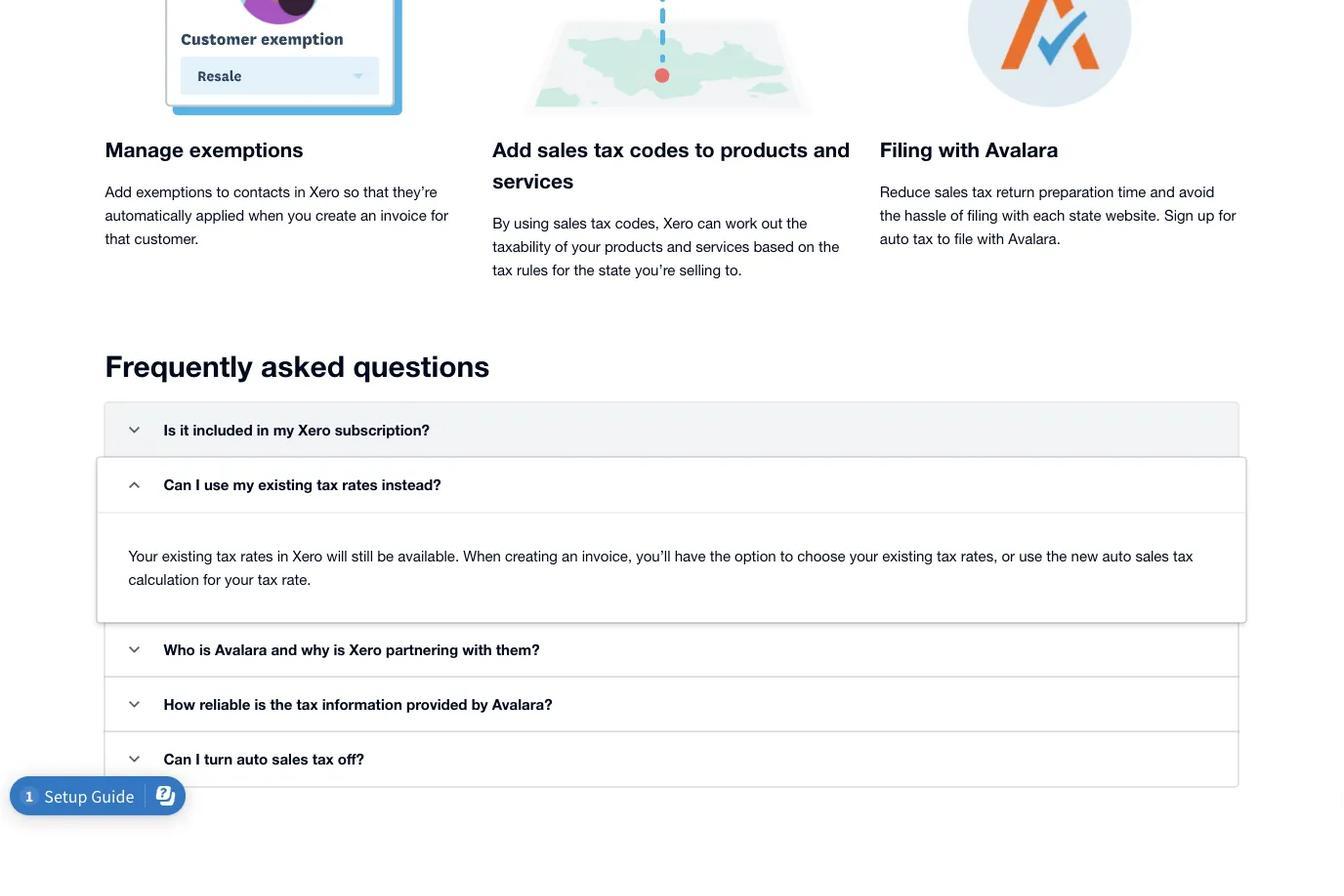 Task type: locate. For each thing, give the bounding box(es) containing it.
add sales tax codes to products and services
[[493, 137, 850, 193]]

when
[[248, 207, 284, 224]]

for right calculation
[[203, 571, 221, 589]]

that down "automatically"
[[105, 231, 130, 248]]

0 vertical spatial services
[[493, 169, 574, 193]]

services
[[493, 169, 574, 193], [696, 238, 750, 255]]

2 vertical spatial auto
[[237, 751, 268, 769]]

create
[[316, 207, 356, 224]]

1 horizontal spatial products
[[720, 137, 808, 162]]

2 horizontal spatial in
[[294, 184, 306, 201]]

products inside add sales tax codes to products and services
[[720, 137, 808, 162]]

1 horizontal spatial my
[[273, 422, 294, 440]]

1 toggle button from the top
[[115, 411, 154, 450]]

sales inside add sales tax codes to products and services
[[537, 137, 588, 162]]

1 vertical spatial avalara
[[215, 642, 267, 659]]

xero inside the your existing tax rates in xero will still be available. when creating an invoice, you'll have the option to choose your existing tax rates, or use the new auto sales tax calculation for your tax rate.
[[293, 548, 322, 565]]

for right up
[[1219, 207, 1236, 224]]

3 toggle button from the top
[[115, 631, 154, 670]]

2 toggle image from the top
[[129, 482, 140, 489]]

toggle image left who
[[129, 647, 140, 654]]

1 vertical spatial services
[[696, 238, 750, 255]]

1 vertical spatial auto
[[1102, 548, 1132, 565]]

toggle button
[[115, 411, 154, 450], [115, 466, 154, 505], [115, 631, 154, 670], [115, 686, 154, 725], [115, 741, 154, 780]]

avalara
[[986, 137, 1059, 162], [215, 642, 267, 659]]

0 horizontal spatial products
[[605, 238, 663, 255]]

each
[[1033, 207, 1065, 224]]

the down reduce
[[880, 207, 901, 224]]

avalara up return
[[986, 137, 1059, 162]]

available.
[[398, 548, 459, 565]]

toggle image left how
[[129, 702, 140, 709]]

and left filing
[[814, 137, 850, 162]]

i for use
[[196, 477, 200, 494]]

provided
[[406, 697, 467, 714]]

xero
[[310, 184, 340, 201], [664, 215, 693, 232], [298, 422, 331, 440], [293, 548, 322, 565], [349, 642, 382, 659]]

your existing tax rates in xero will still be available. when creating an invoice, you'll have the option to choose your existing tax rates, or use the new auto sales tax calculation for your tax rate.
[[128, 548, 1193, 589]]

existing up calculation
[[162, 548, 212, 565]]

1 toggle image from the top
[[129, 427, 140, 434]]

toggle image left is
[[129, 427, 140, 434]]

that right so
[[363, 184, 389, 201]]

1 vertical spatial i
[[196, 751, 200, 769]]

0 vertical spatial state
[[1069, 207, 1101, 224]]

an right create
[[360, 207, 376, 224]]

state inside by using sales tax codes, xero can work out the taxability of your products and services based on the tax rules for the state you're selling to.
[[599, 262, 631, 279]]

i
[[196, 477, 200, 494], [196, 751, 200, 769]]

1 vertical spatial rates
[[241, 548, 273, 565]]

can
[[697, 215, 721, 232]]

toggle button up the your
[[115, 466, 154, 505]]

0 horizontal spatial my
[[233, 477, 254, 494]]

1 horizontal spatial avalara
[[986, 137, 1059, 162]]

with
[[938, 137, 980, 162], [1002, 207, 1029, 224], [977, 231, 1004, 248], [462, 642, 492, 659]]

toggle image
[[129, 647, 140, 654], [129, 757, 140, 763]]

the inside reduce sales tax return preparation time and avoid the hassle of filing with each state website. sign up for auto tax to file with avalara.
[[880, 207, 901, 224]]

sales
[[537, 137, 588, 162], [935, 184, 968, 201], [553, 215, 587, 232], [1136, 548, 1169, 565], [272, 751, 308, 769]]

1 horizontal spatial of
[[951, 207, 963, 224]]

toggle image for can i use my existing tax rates instead?
[[129, 482, 140, 489]]

2 i from the top
[[196, 751, 200, 769]]

is right 'reliable'
[[254, 697, 266, 714]]

toggle image left turn
[[129, 757, 140, 763]]

the
[[880, 207, 901, 224], [787, 215, 807, 232], [819, 238, 839, 255], [574, 262, 595, 279], [710, 548, 731, 565], [1047, 548, 1067, 565], [270, 697, 292, 714]]

i for turn
[[196, 751, 200, 769]]

sales inside reduce sales tax return preparation time and avoid the hassle of filing with each state website. sign up for auto tax to file with avalara.
[[935, 184, 968, 201]]

add for add exemptions to contacts in xero so that they're automatically applied when you create an invoice for that customer.
[[105, 184, 132, 201]]

1 vertical spatial exemptions
[[136, 184, 212, 201]]

toggle image up the your
[[129, 482, 140, 489]]

add
[[493, 137, 532, 162], [105, 184, 132, 201]]

toggle button for can i use my existing tax rates instead?
[[115, 466, 154, 505]]

0 vertical spatial i
[[196, 477, 200, 494]]

1 vertical spatial can
[[164, 751, 192, 769]]

1 horizontal spatial is
[[254, 697, 266, 714]]

is it included in my xero subscription?
[[164, 422, 430, 440]]

2 horizontal spatial your
[[850, 548, 878, 565]]

rates left 'will' at the left of the page
[[241, 548, 273, 565]]

can down it
[[164, 477, 192, 494]]

1 vertical spatial in
[[257, 422, 269, 440]]

toggle button left how
[[115, 686, 154, 725]]

add up by
[[493, 137, 532, 162]]

use down included
[[204, 477, 229, 494]]

0 horizontal spatial avalara
[[215, 642, 267, 659]]

exemptions inside add exemptions to contacts in xero so that they're automatically applied when you create an invoice for that customer.
[[136, 184, 212, 201]]

can i turn auto sales tax off?
[[164, 751, 364, 769]]

state down preparation
[[1069, 207, 1101, 224]]

my
[[273, 422, 294, 440], [233, 477, 254, 494]]

1 vertical spatial of
[[555, 238, 568, 255]]

0 horizontal spatial services
[[493, 169, 574, 193]]

0 horizontal spatial use
[[204, 477, 229, 494]]

services up using
[[493, 169, 574, 193]]

4 toggle button from the top
[[115, 686, 154, 725]]

and inside by using sales tax codes, xero can work out the taxability of your products and services based on the tax rules for the state you're selling to.
[[667, 238, 692, 255]]

your inside by using sales tax codes, xero can work out the taxability of your products and services based on the tax rules for the state you're selling to.
[[572, 238, 601, 255]]

subscription?
[[335, 422, 430, 440]]

reliable
[[199, 697, 250, 714]]

1 vertical spatial an
[[562, 548, 578, 565]]

with down return
[[1002, 207, 1029, 224]]

in inside the your existing tax rates in xero will still be available. when creating an invoice, you'll have the option to choose your existing tax rates, or use the new auto sales tax calculation for your tax rate.
[[277, 548, 289, 565]]

1 horizontal spatial existing
[[258, 477, 313, 494]]

0 vertical spatial an
[[360, 207, 376, 224]]

2 can from the top
[[164, 751, 192, 769]]

avoid
[[1179, 184, 1215, 201]]

xero up create
[[310, 184, 340, 201]]

services up to.
[[696, 238, 750, 255]]

2 horizontal spatial auto
[[1102, 548, 1132, 565]]

in inside add exemptions to contacts in xero so that they're automatically applied when you create an invoice for that customer.
[[294, 184, 306, 201]]

filing
[[880, 137, 933, 162]]

xero for subscription?
[[298, 422, 331, 440]]

for right "rules"
[[552, 262, 570, 279]]

can
[[164, 477, 192, 494], [164, 751, 192, 769]]

2 vertical spatial your
[[225, 571, 254, 589]]

why
[[301, 642, 329, 659]]

exemptions
[[189, 137, 303, 162], [136, 184, 212, 201]]

state
[[1069, 207, 1101, 224], [599, 262, 631, 279]]

add up "automatically"
[[105, 184, 132, 201]]

toggle image for who is avalara and why is xero partnering with them?
[[129, 647, 140, 654]]

for inside by using sales tax codes, xero can work out the taxability of your products and services based on the tax rules for the state you're selling to.
[[552, 262, 570, 279]]

in right included
[[257, 422, 269, 440]]

xero right why in the bottom left of the page
[[349, 642, 382, 659]]

0 vertical spatial my
[[273, 422, 294, 440]]

0 vertical spatial can
[[164, 477, 192, 494]]

tax
[[594, 137, 624, 162], [972, 184, 992, 201], [591, 215, 611, 232], [913, 231, 933, 248], [493, 262, 513, 279], [317, 477, 338, 494], [216, 548, 236, 565], [937, 548, 957, 565], [1173, 548, 1193, 565], [258, 571, 278, 589], [297, 697, 318, 714], [312, 751, 334, 769]]

existing left rates,
[[882, 548, 933, 565]]

1 can from the top
[[164, 477, 192, 494]]

0 vertical spatial products
[[720, 137, 808, 162]]

taxability
[[493, 238, 551, 255]]

add inside add exemptions to contacts in xero so that they're automatically applied when you create an invoice for that customer.
[[105, 184, 132, 201]]

0 vertical spatial toggle image
[[129, 647, 140, 654]]

in for rates
[[277, 548, 289, 565]]

products up out
[[720, 137, 808, 162]]

xero up rate. at the left of the page
[[293, 548, 322, 565]]

rates left instead?
[[342, 477, 378, 494]]

xero up "can i use my existing tax rates instead?"
[[298, 422, 331, 440]]

reduce
[[880, 184, 931, 201]]

services inside add sales tax codes to products and services
[[493, 169, 574, 193]]

0 horizontal spatial rates
[[241, 548, 273, 565]]

in up rate. at the left of the page
[[277, 548, 289, 565]]

xero for will
[[293, 548, 322, 565]]

xero inside by using sales tax codes, xero can work out the taxability of your products and services based on the tax rules for the state you're selling to.
[[664, 215, 693, 232]]

your right choose
[[850, 548, 878, 565]]

xero left the can
[[664, 215, 693, 232]]

avalara up 'reliable'
[[215, 642, 267, 659]]

for inside the your existing tax rates in xero will still be available. when creating an invoice, you'll have the option to choose your existing tax rates, or use the new auto sales tax calculation for your tax rate.
[[203, 571, 221, 589]]

0 horizontal spatial of
[[555, 238, 568, 255]]

with down filing
[[977, 231, 1004, 248]]

xero for can
[[664, 215, 693, 232]]

toggle button for who is avalara and why is xero partnering with them?
[[115, 631, 154, 670]]

sales up using
[[537, 137, 588, 162]]

and up sign
[[1150, 184, 1175, 201]]

1 toggle image from the top
[[129, 647, 140, 654]]

customer.
[[134, 231, 199, 248]]

of right taxability
[[555, 238, 568, 255]]

sales left "off?"
[[272, 751, 308, 769]]

0 vertical spatial add
[[493, 137, 532, 162]]

your
[[572, 238, 601, 255], [850, 548, 878, 565], [225, 571, 254, 589]]

you'll
[[636, 548, 671, 565]]

toggle image for how reliable is the tax information provided by avalara?
[[129, 702, 140, 709]]

existing down 'is it included in my xero subscription?'
[[258, 477, 313, 494]]

1 vertical spatial toggle image
[[129, 482, 140, 489]]

sales up hassle
[[935, 184, 968, 201]]

to left file in the right top of the page
[[937, 231, 950, 248]]

products down codes,
[[605, 238, 663, 255]]

use right or
[[1019, 548, 1043, 565]]

i left turn
[[196, 751, 200, 769]]

1 vertical spatial my
[[233, 477, 254, 494]]

1 vertical spatial state
[[599, 262, 631, 279]]

invoice,
[[582, 548, 632, 565]]

avalara for is
[[215, 642, 267, 659]]

to right codes
[[695, 137, 715, 162]]

is right who
[[199, 642, 211, 659]]

1 vertical spatial that
[[105, 231, 130, 248]]

0 horizontal spatial is
[[199, 642, 211, 659]]

to right option
[[780, 548, 793, 565]]

1 horizontal spatial state
[[1069, 207, 1101, 224]]

0 vertical spatial exemptions
[[189, 137, 303, 162]]

0 horizontal spatial an
[[360, 207, 376, 224]]

5 toggle button from the top
[[115, 741, 154, 780]]

1 horizontal spatial that
[[363, 184, 389, 201]]

1 vertical spatial add
[[105, 184, 132, 201]]

state left you're
[[599, 262, 631, 279]]

1 horizontal spatial add
[[493, 137, 532, 162]]

0 vertical spatial of
[[951, 207, 963, 224]]

the right the have
[[710, 548, 731, 565]]

can left turn
[[164, 751, 192, 769]]

1 horizontal spatial an
[[562, 548, 578, 565]]

toggle button left who
[[115, 631, 154, 670]]

exemptions for manage
[[189, 137, 303, 162]]

1 i from the top
[[196, 477, 200, 494]]

and up selling
[[667, 238, 692, 255]]

rules
[[517, 262, 548, 279]]

applied
[[196, 207, 244, 224]]

auto
[[880, 231, 909, 248], [1102, 548, 1132, 565], [237, 751, 268, 769]]

services inside by using sales tax codes, xero can work out the taxability of your products and services based on the tax rules for the state you're selling to.
[[696, 238, 750, 255]]

auto right turn
[[237, 751, 268, 769]]

1 horizontal spatial in
[[277, 548, 289, 565]]

partnering
[[386, 642, 458, 659]]

2 toggle button from the top
[[115, 466, 154, 505]]

2 vertical spatial toggle image
[[129, 702, 140, 709]]

0 vertical spatial auto
[[880, 231, 909, 248]]

i down included
[[196, 477, 200, 494]]

by using sales tax codes, xero can work out the taxability of your products and services based on the tax rules for the state you're selling to.
[[493, 215, 839, 279]]

can i use my existing tax rates instead?
[[164, 477, 441, 494]]

0 vertical spatial in
[[294, 184, 306, 201]]

exemptions up "automatically"
[[136, 184, 212, 201]]

2 vertical spatial in
[[277, 548, 289, 565]]

auto down hassle
[[880, 231, 909, 248]]

how
[[164, 697, 195, 714]]

xero inside add exemptions to contacts in xero so that they're automatically applied when you create an invoice for that customer.
[[310, 184, 340, 201]]

so
[[344, 184, 359, 201]]

sales right using
[[553, 215, 587, 232]]

rates
[[342, 477, 378, 494], [241, 548, 273, 565]]

toggle button left turn
[[115, 741, 154, 780]]

filing with avalara
[[880, 137, 1059, 162]]

how reliable is the tax information provided by avalara?
[[164, 697, 552, 714]]

0 vertical spatial avalara
[[986, 137, 1059, 162]]

toggle image for can i turn auto sales tax off?
[[129, 757, 140, 763]]

invoice
[[381, 207, 427, 224]]

return
[[996, 184, 1035, 201]]

1 horizontal spatial auto
[[880, 231, 909, 248]]

1 horizontal spatial use
[[1019, 548, 1043, 565]]

3 toggle image from the top
[[129, 702, 140, 709]]

when
[[463, 548, 501, 565]]

0 horizontal spatial add
[[105, 184, 132, 201]]

sales right the new
[[1136, 548, 1169, 565]]

0 vertical spatial your
[[572, 238, 601, 255]]

0 vertical spatial toggle image
[[129, 427, 140, 434]]

an left invoice,
[[562, 548, 578, 565]]

1 horizontal spatial your
[[572, 238, 601, 255]]

in up you
[[294, 184, 306, 201]]

add inside add sales tax codes to products and services
[[493, 137, 532, 162]]

toggle button left is
[[115, 411, 154, 450]]

for down they're
[[431, 207, 448, 224]]

of up file in the right top of the page
[[951, 207, 963, 224]]

rates,
[[961, 548, 998, 565]]

1 horizontal spatial rates
[[342, 477, 378, 494]]

of
[[951, 207, 963, 224], [555, 238, 568, 255]]

your right taxability
[[572, 238, 601, 255]]

0 horizontal spatial state
[[599, 262, 631, 279]]

toggle image for is it included in my xero subscription?
[[129, 427, 140, 434]]

the right 'reliable'
[[270, 697, 292, 714]]

1 vertical spatial products
[[605, 238, 663, 255]]

to up applied
[[216, 184, 229, 201]]

of inside by using sales tax codes, xero can work out the taxability of your products and services based on the tax rules for the state you're selling to.
[[555, 238, 568, 255]]

auto right the new
[[1102, 548, 1132, 565]]

frequently
[[105, 349, 253, 384]]

is
[[199, 642, 211, 659], [334, 642, 345, 659], [254, 697, 266, 714]]

an
[[360, 207, 376, 224], [562, 548, 578, 565]]

my down included
[[233, 477, 254, 494]]

toggle image
[[129, 427, 140, 434], [129, 482, 140, 489], [129, 702, 140, 709]]

information
[[322, 697, 402, 714]]

is right why in the bottom left of the page
[[334, 642, 345, 659]]

2 horizontal spatial existing
[[882, 548, 933, 565]]

add for add sales tax codes to products and services
[[493, 137, 532, 162]]

use
[[204, 477, 229, 494], [1019, 548, 1043, 565]]

1 vertical spatial toggle image
[[129, 757, 140, 763]]

0 vertical spatial rates
[[342, 477, 378, 494]]

an inside the your existing tax rates in xero will still be available. when creating an invoice, you'll have the option to choose your existing tax rates, or use the new auto sales tax calculation for your tax rate.
[[562, 548, 578, 565]]

1 vertical spatial use
[[1019, 548, 1043, 565]]

2 toggle image from the top
[[129, 757, 140, 763]]

to
[[695, 137, 715, 162], [216, 184, 229, 201], [937, 231, 950, 248], [780, 548, 793, 565]]

exemptions up contacts
[[189, 137, 303, 162]]

auto inside the your existing tax rates in xero will still be available. when creating an invoice, you'll have the option to choose your existing tax rates, or use the new auto sales tax calculation for your tax rate.
[[1102, 548, 1132, 565]]

my up "can i use my existing tax rates instead?"
[[273, 422, 294, 440]]

your left rate. at the left of the page
[[225, 571, 254, 589]]

1 horizontal spatial services
[[696, 238, 750, 255]]

0 horizontal spatial that
[[105, 231, 130, 248]]



Task type: vqa. For each thing, say whether or not it's contained in the screenshot.
"(US)" inside the Demo Company (US) popup button
no



Task type: describe. For each thing, give the bounding box(es) containing it.
the left the new
[[1047, 548, 1067, 565]]

out
[[761, 215, 783, 232]]

and left why in the bottom left of the page
[[271, 642, 297, 659]]

in for contacts
[[294, 184, 306, 201]]

by
[[493, 215, 510, 232]]

toggle button for can i turn auto sales tax off?
[[115, 741, 154, 780]]

selling
[[680, 262, 721, 279]]

asked
[[261, 349, 345, 384]]

preparation
[[1039, 184, 1114, 201]]

is
[[164, 422, 176, 440]]

0 horizontal spatial your
[[225, 571, 254, 589]]

1 vertical spatial your
[[850, 548, 878, 565]]

for inside reduce sales tax return preparation time and avoid the hassle of filing with each state website. sign up for auto tax to file with avalara.
[[1219, 207, 1236, 224]]

by
[[472, 697, 488, 714]]

turn
[[204, 751, 233, 769]]

to inside add exemptions to contacts in xero so that they're automatically applied when you create an invoice for that customer.
[[216, 184, 229, 201]]

with right filing
[[938, 137, 980, 162]]

work
[[725, 215, 757, 232]]

to.
[[725, 262, 742, 279]]

they're
[[393, 184, 437, 201]]

sales inside the your existing tax rates in xero will still be available. when creating an invoice, you'll have the option to choose your existing tax rates, or use the new auto sales tax calculation for your tax rate.
[[1136, 548, 1169, 565]]

time
[[1118, 184, 1146, 201]]

manage
[[105, 137, 184, 162]]

still
[[352, 548, 373, 565]]

choose
[[797, 548, 845, 565]]

up
[[1198, 207, 1215, 224]]

creating
[[505, 548, 558, 565]]

for inside add exemptions to contacts in xero so that they're automatically applied when you create an invoice for that customer.
[[431, 207, 448, 224]]

who is avalara and why is xero partnering with them?
[[164, 642, 540, 659]]

toggle button for how reliable is the tax information provided by avalara?
[[115, 686, 154, 725]]

exemptions for add
[[136, 184, 212, 201]]

will
[[327, 548, 347, 565]]

and inside add sales tax codes to products and services
[[814, 137, 850, 162]]

xero for so
[[310, 184, 340, 201]]

use inside the your existing tax rates in xero will still be available. when creating an invoice, you'll have the option to choose your existing tax rates, or use the new auto sales tax calculation for your tax rate.
[[1019, 548, 1043, 565]]

0 horizontal spatial auto
[[237, 751, 268, 769]]

state inside reduce sales tax return preparation time and avoid the hassle of filing with each state website. sign up for auto tax to file with avalara.
[[1069, 207, 1101, 224]]

the right on
[[819, 238, 839, 255]]

the right out
[[787, 215, 807, 232]]

you
[[288, 207, 312, 224]]

products inside by using sales tax codes, xero can work out the taxability of your products and services based on the tax rules for the state you're selling to.
[[605, 238, 663, 255]]

option
[[735, 548, 776, 565]]

codes,
[[615, 215, 659, 232]]

who
[[164, 642, 195, 659]]

rates inside the your existing tax rates in xero will still be available. when creating an invoice, you'll have the option to choose your existing tax rates, or use the new auto sales tax calculation for your tax rate.
[[241, 548, 273, 565]]

questions
[[353, 349, 490, 384]]

frequently asked questions
[[105, 349, 490, 384]]

avalara for with
[[986, 137, 1059, 162]]

avalara?
[[492, 697, 552, 714]]

tax inside add sales tax codes to products and services
[[594, 137, 624, 162]]

codes
[[630, 137, 689, 162]]

0 horizontal spatial existing
[[162, 548, 212, 565]]

can for can i use my existing tax rates instead?
[[164, 477, 192, 494]]

toggle button for is it included in my xero subscription?
[[115, 411, 154, 450]]

or
[[1002, 548, 1015, 565]]

them?
[[496, 642, 540, 659]]

0 horizontal spatial in
[[257, 422, 269, 440]]

of inside reduce sales tax return preparation time and avoid the hassle of filing with each state website. sign up for auto tax to file with avalara.
[[951, 207, 963, 224]]

automatically
[[105, 207, 192, 224]]

contacts
[[233, 184, 290, 201]]

sign
[[1164, 207, 1194, 224]]

it
[[180, 422, 189, 440]]

on
[[798, 238, 815, 255]]

auto inside reduce sales tax return preparation time and avoid the hassle of filing with each state website. sign up for auto tax to file with avalara.
[[880, 231, 909, 248]]

new
[[1071, 548, 1098, 565]]

file
[[954, 231, 973, 248]]

to inside reduce sales tax return preparation time and avoid the hassle of filing with each state website. sign up for auto tax to file with avalara.
[[937, 231, 950, 248]]

an inside add exemptions to contacts in xero so that they're automatically applied when you create an invoice for that customer.
[[360, 207, 376, 224]]

to inside the your existing tax rates in xero will still be available. when creating an invoice, you'll have the option to choose your existing tax rates, or use the new auto sales tax calculation for your tax rate.
[[780, 548, 793, 565]]

have
[[675, 548, 706, 565]]

add exemptions to contacts in xero so that they're automatically applied when you create an invoice for that customer.
[[105, 184, 448, 248]]

reduce sales tax return preparation time and avoid the hassle of filing with each state website. sign up for auto tax to file with avalara.
[[880, 184, 1236, 248]]

using
[[514, 215, 549, 232]]

you're
[[635, 262, 675, 279]]

0 vertical spatial that
[[363, 184, 389, 201]]

website.
[[1106, 207, 1160, 224]]

rate.
[[282, 571, 311, 589]]

avalara.
[[1008, 231, 1061, 248]]

with left them?
[[462, 642, 492, 659]]

0 vertical spatial use
[[204, 477, 229, 494]]

your
[[128, 548, 158, 565]]

included
[[193, 422, 253, 440]]

instead?
[[382, 477, 441, 494]]

to inside add sales tax codes to products and services
[[695, 137, 715, 162]]

and inside reduce sales tax return preparation time and avoid the hassle of filing with each state website. sign up for auto tax to file with avalara.
[[1150, 184, 1175, 201]]

off?
[[338, 751, 364, 769]]

the right "rules"
[[574, 262, 595, 279]]

calculation
[[128, 571, 199, 589]]

sales inside by using sales tax codes, xero can work out the taxability of your products and services based on the tax rules for the state you're selling to.
[[553, 215, 587, 232]]

2 horizontal spatial is
[[334, 642, 345, 659]]

based
[[754, 238, 794, 255]]

manage exemptions
[[105, 137, 303, 162]]

hassle
[[905, 207, 947, 224]]

can for can i turn auto sales tax off?
[[164, 751, 192, 769]]

be
[[377, 548, 394, 565]]

filing
[[967, 207, 998, 224]]



